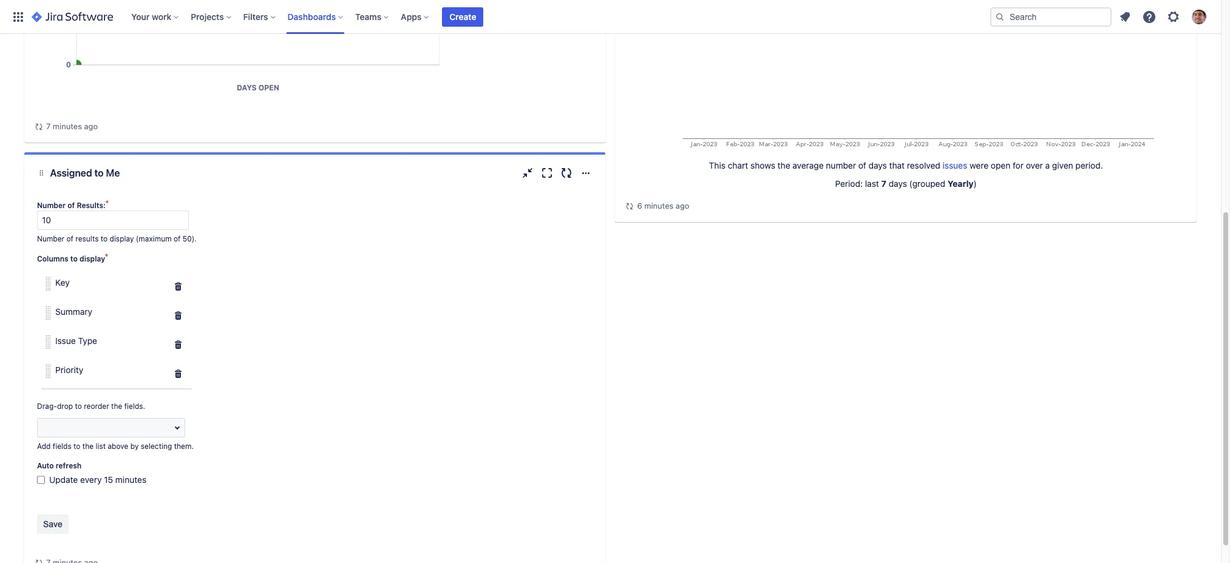 Task type: describe. For each thing, give the bounding box(es) containing it.
an arrow curved in a circular way on the button that refreshes the dashboard image
[[34, 122, 44, 132]]

minimize assigned to me image
[[521, 166, 536, 180]]

filters
[[243, 11, 268, 22]]

create
[[450, 11, 477, 22]]

maximize assigned to me image
[[540, 166, 555, 180]]

dashboards
[[288, 11, 336, 22]]

period: last 7 days (grouped yearly )
[[836, 179, 977, 189]]

over
[[1027, 160, 1044, 171]]

1 vertical spatial days
[[889, 179, 908, 189]]

fields
[[53, 442, 72, 451]]

number
[[826, 160, 857, 171]]

appswitcher icon image
[[11, 9, 26, 24]]

results
[[76, 235, 99, 244]]

6 minutes ago
[[638, 201, 690, 211]]

create button
[[442, 7, 484, 26]]

primary element
[[7, 0, 991, 34]]

shows
[[751, 160, 776, 171]]

given
[[1053, 160, 1074, 171]]

0 vertical spatial days
[[869, 160, 887, 171]]

projects button
[[187, 7, 236, 26]]

7 minutes ago region
[[34, 0, 596, 133]]

update every 15 minutes
[[49, 475, 146, 485]]

)
[[974, 179, 977, 189]]

help image
[[1143, 9, 1157, 24]]

number for number of results to display (maximum of 50).
[[37, 235, 64, 244]]

1 vertical spatial display
[[80, 255, 105, 264]]

assigned
[[50, 168, 92, 179]]

that
[[890, 160, 905, 171]]

to right fields
[[74, 442, 80, 451]]

none submit inside assigned to me region
[[37, 515, 69, 535]]

teams button
[[352, 7, 394, 26]]

auto
[[37, 462, 54, 471]]

issue type
[[55, 336, 97, 346]]

the for average
[[778, 160, 791, 171]]

average
[[793, 160, 824, 171]]

ago for 6 minutes ago
[[676, 201, 690, 211]]

assigned to me
[[50, 168, 120, 179]]

region containing this chart shows the average number of days that resolved
[[625, 0, 1188, 213]]

the for list
[[83, 442, 94, 451]]

resolved
[[908, 160, 941, 171]]

drop
[[57, 402, 73, 411]]

ago for 7 minutes ago
[[84, 122, 98, 131]]

more actions for assigned to me gadget image
[[579, 166, 594, 180]]

number for number of results:
[[37, 201, 66, 210]]

number of results:
[[37, 201, 106, 210]]

type
[[78, 336, 97, 346]]

refresh assigned to me image
[[560, 166, 574, 180]]

none text field inside assigned to me region
[[37, 419, 185, 438]]

period.
[[1076, 160, 1104, 171]]

apps button
[[397, 7, 434, 26]]

issue
[[55, 336, 76, 346]]

(grouped
[[910, 179, 946, 189]]

summary
[[55, 307, 92, 317]]

6
[[638, 201, 643, 211]]

were
[[970, 160, 989, 171]]

auto refresh
[[37, 462, 82, 471]]

notifications image
[[1118, 9, 1133, 24]]

of left results
[[67, 235, 73, 244]]

1 horizontal spatial 7
[[882, 179, 887, 189]]

columns to display
[[37, 255, 105, 264]]

priority
[[55, 365, 83, 375]]

undefined generated chart image image
[[654, 0, 1160, 151]]

to left the me
[[94, 168, 104, 179]]

refresh
[[56, 462, 82, 471]]

chart
[[728, 160, 749, 171]]

1 vertical spatial the
[[111, 402, 122, 411]]

Search field
[[991, 7, 1112, 26]]

of left results:
[[68, 201, 75, 210]]



Task type: locate. For each thing, give the bounding box(es) containing it.
7 right last
[[882, 179, 887, 189]]

to right drop at bottom
[[75, 402, 82, 411]]

a
[[1046, 160, 1050, 171]]

add fields to the list above by selecting them.
[[37, 442, 194, 451]]

an arrow curved in a circular way on the button that refreshes the dashboard image
[[625, 201, 635, 211], [34, 559, 44, 564]]

minutes inside 7 minutes ago region
[[53, 122, 82, 131]]

banner containing your work
[[0, 0, 1222, 34]]

me
[[106, 168, 120, 179]]

number up columns
[[37, 235, 64, 244]]

an arrow curved in a circular way on the button that refreshes the dashboard image inside assigned to me region
[[34, 559, 44, 564]]

the left list
[[83, 442, 94, 451]]

the right shows
[[778, 160, 791, 171]]

your work button
[[128, 7, 184, 26]]

0 horizontal spatial minutes
[[53, 122, 82, 131]]

of
[[859, 160, 867, 171], [68, 201, 75, 210], [67, 235, 73, 244], [174, 235, 181, 244]]

display left (maximum
[[110, 235, 134, 244]]

0 vertical spatial 7
[[46, 122, 51, 131]]

key
[[55, 278, 70, 288]]

every
[[80, 475, 102, 485]]

ago
[[84, 122, 98, 131], [676, 201, 690, 211]]

minutes right an arrow curved in a circular way on the button that refreshes the dashboard icon
[[53, 122, 82, 131]]

jira software image
[[32, 9, 113, 24], [32, 9, 113, 24]]

0 vertical spatial display
[[110, 235, 134, 244]]

1 horizontal spatial an arrow curved in a circular way on the button that refreshes the dashboard image
[[625, 201, 635, 211]]

open
[[991, 160, 1011, 171]]

display down results
[[80, 255, 105, 264]]

assigned to me region
[[34, 191, 596, 564]]

number
[[37, 201, 66, 210], [37, 235, 64, 244]]

list
[[96, 442, 106, 451]]

none text field inside assigned to me region
[[37, 211, 189, 230]]

of up last
[[859, 160, 867, 171]]

0 vertical spatial the
[[778, 160, 791, 171]]

1 horizontal spatial days
[[889, 179, 908, 189]]

minutes right the 6
[[645, 201, 674, 211]]

fields.
[[124, 402, 145, 411]]

0 vertical spatial ago
[[84, 122, 98, 131]]

0 horizontal spatial display
[[80, 255, 105, 264]]

0 vertical spatial an arrow curved in a circular way on the button that refreshes the dashboard image
[[625, 201, 635, 211]]

0 horizontal spatial ago
[[84, 122, 98, 131]]

an arrow curved in a circular way on the button that refreshes the dashboard image for region containing this chart shows the average number of days that resolved
[[625, 201, 635, 211]]

last
[[866, 179, 880, 189]]

filters button
[[240, 7, 280, 26]]

display
[[110, 235, 134, 244], [80, 255, 105, 264]]

this chart shows the average number of days that resolved issues were open for over a given period.
[[709, 160, 1104, 171]]

the left fields.
[[111, 402, 122, 411]]

results:
[[77, 201, 106, 210]]

by
[[130, 442, 139, 451]]

1 horizontal spatial ago
[[676, 201, 690, 211]]

minutes for 6
[[645, 201, 674, 211]]

0 horizontal spatial an arrow curved in a circular way on the button that refreshes the dashboard image
[[34, 559, 44, 564]]

update
[[49, 475, 78, 485]]

minutes for 7
[[53, 122, 82, 131]]

region
[[625, 0, 1188, 213]]

(maximum
[[136, 235, 172, 244]]

2 horizontal spatial the
[[778, 160, 791, 171]]

settings image
[[1167, 9, 1182, 24]]

0 vertical spatial minutes
[[53, 122, 82, 131]]

an arrow curved in a circular way on the button that refreshes the dashboard image for assigned to me region
[[34, 559, 44, 564]]

ago right the 6
[[676, 201, 690, 211]]

dashboards button
[[284, 7, 348, 26]]

teams
[[355, 11, 382, 22]]

drag-
[[37, 402, 57, 411]]

None text field
[[37, 211, 189, 230]]

search image
[[996, 12, 1005, 22]]

number down 'assigned'
[[37, 201, 66, 210]]

apps
[[401, 11, 422, 22]]

drag-drop to reorder the fields.
[[37, 402, 145, 411]]

reorder
[[84, 402, 109, 411]]

50).
[[183, 235, 197, 244]]

1 vertical spatial 7
[[882, 179, 887, 189]]

projects
[[191, 11, 224, 22]]

None submit
[[37, 515, 69, 535]]

your
[[131, 11, 150, 22]]

add
[[37, 442, 51, 451]]

days up last
[[869, 160, 887, 171]]

0 vertical spatial number
[[37, 201, 66, 210]]

the inside region
[[778, 160, 791, 171]]

None text field
[[37, 419, 185, 438]]

the
[[778, 160, 791, 171], [111, 402, 122, 411], [83, 442, 94, 451]]

Auto refresh checkbox
[[37, 474, 45, 487]]

them.
[[174, 442, 194, 451]]

1 horizontal spatial display
[[110, 235, 134, 244]]

issues link
[[943, 160, 968, 171]]

issues
[[943, 160, 968, 171]]

work
[[152, 11, 171, 22]]

your work
[[131, 11, 171, 22]]

1 horizontal spatial minutes
[[115, 475, 146, 485]]

minutes
[[53, 122, 82, 131], [645, 201, 674, 211], [115, 475, 146, 485]]

2 vertical spatial the
[[83, 442, 94, 451]]

this
[[709, 160, 726, 171]]

minutes inside region
[[645, 201, 674, 211]]

1 vertical spatial an arrow curved in a circular way on the button that refreshes the dashboard image
[[34, 559, 44, 564]]

minutes inside assigned to me region
[[115, 475, 146, 485]]

2 horizontal spatial minutes
[[645, 201, 674, 211]]

0 horizontal spatial 7
[[46, 122, 51, 131]]

days down that
[[889, 179, 908, 189]]

selecting
[[141, 442, 172, 451]]

for
[[1013, 160, 1024, 171]]

2 vertical spatial minutes
[[115, 475, 146, 485]]

to right columns
[[70, 255, 78, 264]]

banner
[[0, 0, 1222, 34]]

an arrow curved in a circular way on the button that refreshes the dashboard image inside region
[[625, 201, 635, 211]]

period:
[[836, 179, 863, 189]]

2 number from the top
[[37, 235, 64, 244]]

1 horizontal spatial the
[[111, 402, 122, 411]]

15
[[104, 475, 113, 485]]

yearly
[[948, 179, 974, 189]]

7 minutes ago
[[46, 122, 98, 131]]

0 horizontal spatial days
[[869, 160, 887, 171]]

0 horizontal spatial the
[[83, 442, 94, 451]]

to right results
[[101, 235, 108, 244]]

of inside region
[[859, 160, 867, 171]]

minutes right 15
[[115, 475, 146, 485]]

ago up assigned to me
[[84, 122, 98, 131]]

7 right an arrow curved in a circular way on the button that refreshes the dashboard icon
[[46, 122, 51, 131]]

1 vertical spatial minutes
[[645, 201, 674, 211]]

7
[[46, 122, 51, 131], [882, 179, 887, 189]]

number of results to display (maximum of 50).
[[37, 235, 197, 244]]

1 number from the top
[[37, 201, 66, 210]]

1 vertical spatial number
[[37, 235, 64, 244]]

days
[[869, 160, 887, 171], [889, 179, 908, 189]]

1 vertical spatial ago
[[676, 201, 690, 211]]

of left 50).
[[174, 235, 181, 244]]

to
[[94, 168, 104, 179], [101, 235, 108, 244], [70, 255, 78, 264], [75, 402, 82, 411], [74, 442, 80, 451]]

columns
[[37, 255, 68, 264]]

your profile and settings image
[[1193, 9, 1207, 24]]

above
[[108, 442, 128, 451]]



Task type: vqa. For each thing, say whether or not it's contained in the screenshot.
3rd More information about this user image from the top of the page
no



